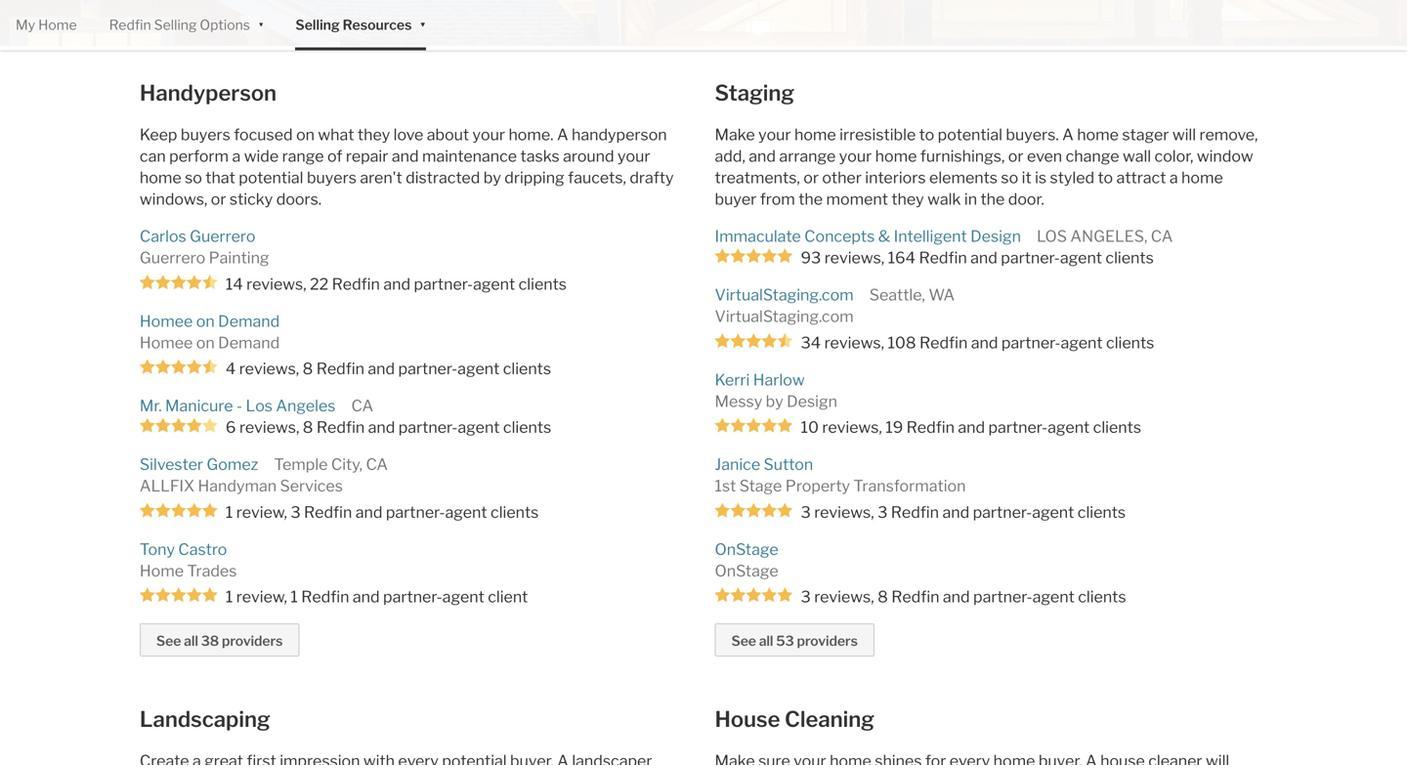Task type: locate. For each thing, give the bounding box(es) containing it.
, for 1 review , 3 redfin and partner-agent clients
[[284, 503, 287, 522]]

faucets,
[[568, 168, 627, 187]]

rating 4.7 out of 5 element for guerrero painting
[[140, 274, 218, 292]]

guerrero down carlos
[[140, 248, 205, 267]]

see left 53
[[732, 633, 757, 650]]

design up 93 reviews , 164 redfin and partner-agent clients at the top
[[971, 227, 1022, 246]]

rating 4.7 out of 5 element for virtualstaging.com
[[715, 333, 793, 351]]

0 horizontal spatial design
[[787, 392, 838, 411]]

city,
[[331, 455, 363, 474]]

a inside keep buyers focused on what they love about your home. a handyperson can perform a wide range of repair and maintenance tasks around your home so that potential buyers aren't distracted by dripping faucets, drafty windows, or sticky doors.
[[232, 147, 241, 166]]

see for staging
[[732, 633, 757, 650]]

1
[[226, 503, 233, 522], [226, 588, 233, 607], [291, 588, 298, 607]]

93 reviews , 164 redfin and partner-agent clients
[[801, 248, 1154, 267]]

clients for 14 reviews , 22 redfin and partner-agent clients
[[519, 275, 567, 294]]

manicure
[[165, 397, 233, 416]]

agent for 1 review , 3 redfin and partner-agent clients
[[445, 503, 487, 522]]

1 so from the left
[[185, 168, 202, 187]]

rating 4.8 out of 5 element for onstage
[[715, 587, 793, 605]]

0 horizontal spatial a
[[557, 125, 569, 144]]

reviews down property
[[815, 503, 871, 522]]

0 vertical spatial home
[[38, 17, 77, 33]]

staging
[[715, 80, 795, 106]]

so
[[185, 168, 202, 187], [1001, 168, 1019, 187]]

reviews for 4 reviews , 8 redfin and partner-agent clients
[[239, 359, 296, 378]]

silvester gomez
[[140, 455, 258, 474]]

buyers up 'perform'
[[181, 125, 231, 144]]

and down transformation
[[943, 503, 970, 522]]

2 vertical spatial or
[[211, 190, 226, 209]]

0 horizontal spatial by
[[484, 168, 501, 187]]

1st
[[715, 477, 736, 496]]

rating 5.0 out of 5 element down the stage
[[715, 502, 793, 520]]

all
[[184, 633, 198, 650], [759, 633, 774, 650]]

0 horizontal spatial ▾
[[258, 15, 264, 32]]

home down "window"
[[1182, 168, 1224, 187]]

0 vertical spatial rating 4.8 out of 5 element
[[715, 418, 793, 436]]

they up repair
[[358, 125, 390, 144]]

redfin for 1st stage property transformation
[[891, 503, 939, 522]]

1 vertical spatial rating 4.8 out of 5 element
[[715, 587, 793, 605]]

1 vertical spatial potential
[[239, 168, 304, 187]]

rating 5.0 out of 5 element down allfix
[[140, 502, 218, 520]]

and for 6 reviews , 8 redfin and partner-agent clients
[[368, 418, 395, 437]]

on up rating 4.5 out of 5 element at the left of the page
[[196, 312, 215, 331]]

2 so from the left
[[1001, 168, 1019, 187]]

reviews right 10
[[823, 418, 879, 437]]

design for kerri harlow messy by design
[[787, 392, 838, 411]]

resources
[[343, 17, 412, 33]]

0 vertical spatial rating 4.7 out of 5 element
[[140, 274, 218, 292]]

so left it
[[1001, 168, 1019, 187]]

providers for handyperson
[[222, 633, 283, 650]]

and up "6 reviews , 8 redfin and partner-agent clients"
[[368, 359, 395, 378]]

reviews down the concepts
[[825, 248, 882, 267]]

1 see from the left
[[156, 633, 181, 650]]

reviews for 3 reviews , 8 redfin and partner-agent clients
[[815, 588, 871, 607]]

see
[[156, 633, 181, 650], [732, 633, 757, 650]]

ca for city,
[[366, 455, 388, 474]]

1 horizontal spatial by
[[766, 392, 784, 411]]

agent for 1 review , 1 redfin and partner-agent client
[[443, 588, 485, 607]]

agent for 10 reviews , 19 redfin and partner-agent clients
[[1048, 418, 1090, 437]]

rating 4.8 out of 5 element for harlow
[[715, 418, 793, 436]]

a down color,
[[1170, 168, 1179, 187]]

the
[[799, 190, 823, 209], [981, 190, 1005, 209]]

3 up see all 53 providers
[[801, 588, 811, 607]]

a inside keep buyers focused on what they love about your home. a handyperson can perform a wide range of repair and maintenance tasks around your home so that potential buyers aren't distracted by dripping faucets, drafty windows, or sticky doors.
[[557, 125, 569, 144]]

partner- for 10 reviews , 19 redfin and partner-agent clients
[[989, 418, 1048, 437]]

and down love in the top left of the page
[[392, 147, 419, 166]]

rating 4.8 out of 5 element down messy at the bottom right
[[715, 418, 793, 436]]

or down arrange
[[804, 168, 819, 187]]

ca right city,
[[366, 455, 388, 474]]

0 horizontal spatial see
[[156, 633, 181, 650]]

stage
[[740, 477, 782, 496]]

and down '1 review , 3 redfin and partner-agent clients'
[[353, 588, 380, 607]]

0 horizontal spatial so
[[185, 168, 202, 187]]

janice sutton 1st stage property transformation
[[715, 455, 966, 496]]

rating 4.8 out of 5 element
[[715, 418, 793, 436], [715, 587, 793, 605]]

0 vertical spatial guerrero
[[190, 227, 256, 246]]

agent for 3 reviews , 8 redfin and partner-agent clients
[[1033, 588, 1075, 607]]

2 selling from the left
[[296, 17, 340, 33]]

0 horizontal spatial providers
[[222, 633, 283, 650]]

4
[[226, 359, 236, 378]]

0 horizontal spatial buyers
[[181, 125, 231, 144]]

selling inside the selling resources ▾
[[296, 17, 340, 33]]

by inside keep buyers focused on what they love about your home. a handyperson can perform a wide range of repair and maintenance tasks around your home so that potential buyers aren't distracted by dripping faucets, drafty windows, or sticky doors.
[[484, 168, 501, 187]]

3 reviews , 3 redfin and partner-agent clients
[[801, 503, 1126, 522]]

1 horizontal spatial providers
[[797, 633, 858, 650]]

can
[[140, 147, 166, 166]]

buyers down the of
[[307, 168, 357, 187]]

and up treatments,
[[749, 147, 776, 166]]

selling left the resources
[[296, 17, 340, 33]]

14
[[226, 275, 243, 294]]

and for 93 reviews , 164 redfin and partner-agent clients
[[971, 248, 998, 267]]

1 virtualstaging.com from the top
[[715, 285, 854, 305]]

1 horizontal spatial home
[[140, 562, 184, 581]]

windows,
[[140, 190, 208, 209]]

and for 14 reviews , 22 redfin and partner-agent clients
[[384, 275, 411, 294]]

1 providers from the left
[[222, 633, 283, 650]]

0 horizontal spatial the
[[799, 190, 823, 209]]

even
[[1027, 147, 1063, 166]]

0 vertical spatial homee
[[140, 312, 193, 331]]

home inside keep buyers focused on what they love about your home. a handyperson can perform a wide range of repair and maintenance tasks around your home so that potential buyers aren't distracted by dripping faucets, drafty windows, or sticky doors.
[[140, 168, 181, 187]]

0 horizontal spatial all
[[184, 633, 198, 650]]

intelligent
[[894, 227, 967, 246]]

see left the '38'
[[156, 633, 181, 650]]

ca right angeles,
[[1151, 227, 1173, 246]]

review
[[236, 503, 284, 522], [236, 588, 284, 607]]

kerri harlow link
[[715, 370, 805, 389]]

▾
[[258, 15, 264, 32], [420, 15, 426, 32]]

0 horizontal spatial to
[[920, 125, 935, 144]]

a inside make your home irresistible to potential buyers. a home stager will remove, add, and arrange your home furnishings, or even change wall color, window treatments, or other interiors elements so it is styled to attract a home buyer from the moment they walk in the door.
[[1170, 168, 1179, 187]]

guerrero up painting
[[190, 227, 256, 246]]

1 vertical spatial ca
[[351, 397, 374, 416]]

1 horizontal spatial buyers
[[307, 168, 357, 187]]

or up it
[[1009, 147, 1024, 166]]

1 horizontal spatial the
[[981, 190, 1005, 209]]

1 horizontal spatial selling
[[296, 17, 340, 33]]

0 vertical spatial onstage
[[715, 540, 779, 559]]

to up the furnishings,
[[920, 125, 935, 144]]

0 vertical spatial by
[[484, 168, 501, 187]]

rating 4.7 out of 5 element down carlos guerrero guerrero painting
[[140, 274, 218, 292]]

homee on demand link
[[140, 312, 280, 331]]

1 vertical spatial virtualstaging.com
[[715, 307, 854, 326]]

1 selling from the left
[[154, 17, 197, 33]]

by down maintenance
[[484, 168, 501, 187]]

your up arrange
[[759, 125, 791, 144]]

▾ inside redfin selling options ▾
[[258, 15, 264, 32]]

1 horizontal spatial a
[[1170, 168, 1179, 187]]

1 all from the left
[[184, 633, 198, 650]]

, for 6 reviews , 8 redfin and partner-agent clients
[[296, 418, 299, 437]]

or down that
[[211, 190, 226, 209]]

drafty
[[630, 168, 674, 187]]

2 onstage from the top
[[715, 562, 779, 581]]

onstage
[[715, 540, 779, 559], [715, 562, 779, 581]]

0 horizontal spatial potential
[[239, 168, 304, 187]]

2 vertical spatial ca
[[366, 455, 388, 474]]

on up range
[[296, 125, 315, 144]]

selling inside redfin selling options ▾
[[154, 17, 197, 33]]

house
[[715, 706, 781, 733]]

selling
[[154, 17, 197, 33], [296, 17, 340, 33]]

demand up 4 at the left of the page
[[218, 333, 280, 352]]

0 vertical spatial demand
[[218, 312, 280, 331]]

1 vertical spatial on
[[196, 312, 215, 331]]

handyperson
[[140, 80, 277, 106]]

and for 34 reviews , 108 redfin and partner-agent clients
[[971, 333, 999, 352]]

0 vertical spatial on
[[296, 125, 315, 144]]

2 rating 4.8 out of 5 element from the top
[[715, 587, 793, 605]]

allfix handyman services
[[140, 477, 343, 496]]

styled
[[1050, 168, 1095, 187]]

all left 53
[[759, 633, 774, 650]]

1 vertical spatial onstage
[[715, 562, 779, 581]]

0 horizontal spatial they
[[358, 125, 390, 144]]

▾ right options
[[258, 15, 264, 32]]

a left wide
[[232, 147, 241, 166]]

1 vertical spatial they
[[892, 190, 924, 209]]

1 vertical spatial homee
[[140, 333, 193, 352]]

rating 4.5 out of 5 element
[[140, 359, 218, 377]]

a inside make your home irresistible to potential buyers. a home stager will remove, add, and arrange your home furnishings, or even change wall color, window treatments, or other interiors elements so it is styled to attract a home buyer from the moment they walk in the door.
[[1063, 125, 1074, 144]]

1 vertical spatial or
[[804, 168, 819, 187]]

2 homee from the top
[[140, 333, 193, 352]]

1 demand from the top
[[218, 312, 280, 331]]

onstage link
[[715, 540, 779, 559]]

1 a from the left
[[557, 125, 569, 144]]

selling left options
[[154, 17, 197, 33]]

review down trades on the bottom left
[[236, 588, 284, 607]]

1 horizontal spatial so
[[1001, 168, 1019, 187]]

los
[[1037, 227, 1068, 246]]

rating 4.7 out of 5 element up kerri harlow link
[[715, 333, 793, 351]]

interiors
[[865, 168, 926, 187]]

redfin for virtualstaging.com
[[920, 333, 968, 352]]

1 vertical spatial design
[[787, 392, 838, 411]]

tony castro home trades
[[140, 540, 237, 581]]

rating 5.0 out of 5 element
[[140, 502, 218, 520], [715, 502, 793, 520], [140, 587, 218, 605]]

they inside make your home irresistible to potential buyers. a home stager will remove, add, and arrange your home furnishings, or even change wall color, window treatments, or other interiors elements so it is styled to attract a home buyer from the moment they walk in the door.
[[892, 190, 924, 209]]

and down 3 reviews , 3 redfin and partner-agent clients
[[943, 588, 970, 607]]

8 for 3 reviews
[[878, 588, 888, 607]]

1 vertical spatial 8
[[303, 418, 313, 437]]

clients for 1 review , 3 redfin and partner-agent clients
[[491, 503, 539, 522]]

rating 5.0 out of 5 element for handyperson
[[140, 502, 218, 520]]

providers right 53
[[797, 633, 858, 650]]

8
[[303, 359, 313, 378], [303, 418, 313, 437], [878, 588, 888, 607]]

by down harlow
[[766, 392, 784, 411]]

design up 10
[[787, 392, 838, 411]]

services
[[280, 477, 343, 496]]

1 review from the top
[[236, 503, 284, 522]]

1 horizontal spatial all
[[759, 633, 774, 650]]

doors.
[[276, 190, 322, 209]]

1 vertical spatial buyers
[[307, 168, 357, 187]]

1 vertical spatial demand
[[218, 333, 280, 352]]

1 review , 1 redfin and partner-agent client
[[226, 588, 528, 607]]

1 vertical spatial to
[[1098, 168, 1114, 187]]

review for 1 redfin and partner-agent client
[[236, 588, 284, 607]]

and down in
[[971, 248, 998, 267]]

38
[[201, 633, 219, 650]]

0 vertical spatial to
[[920, 125, 935, 144]]

reviews for 14 reviews , 22 redfin and partner-agent clients
[[247, 275, 303, 294]]

clients
[[1106, 248, 1154, 267], [519, 275, 567, 294], [1107, 333, 1155, 352], [503, 359, 551, 378], [503, 418, 552, 437], [1094, 418, 1142, 437], [491, 503, 539, 522], [1078, 503, 1126, 522], [1078, 588, 1127, 607]]

home down the 'can'
[[140, 168, 181, 187]]

1 horizontal spatial or
[[804, 168, 819, 187]]

1 horizontal spatial rating 4.7 out of 5 element
[[715, 333, 793, 351]]

design inside kerri harlow messy by design
[[787, 392, 838, 411]]

2 a from the left
[[1063, 125, 1074, 144]]

0 vertical spatial or
[[1009, 147, 1024, 166]]

they inside keep buyers focused on what they love about your home. a handyperson can perform a wide range of repair and maintenance tasks around your home so that potential buyers aren't distracted by dripping faucets, drafty windows, or sticky doors.
[[358, 125, 390, 144]]

wa
[[929, 285, 955, 305]]

2 all from the left
[[759, 633, 774, 650]]

2 review from the top
[[236, 588, 284, 607]]

0 vertical spatial design
[[971, 227, 1022, 246]]

2 see from the left
[[732, 633, 757, 650]]

perform
[[169, 147, 229, 166]]

1 horizontal spatial potential
[[938, 125, 1003, 144]]

1 ▾ from the left
[[258, 15, 264, 32]]

1 horizontal spatial ▾
[[420, 15, 426, 32]]

or inside keep buyers focused on what they love about your home. a handyperson can perform a wide range of repair and maintenance tasks around your home so that potential buyers aren't distracted by dripping faucets, drafty windows, or sticky doors.
[[211, 190, 226, 209]]

dripping
[[505, 168, 565, 187]]

3 down transformation
[[878, 503, 888, 522]]

agent for 4 reviews , 8 redfin and partner-agent clients
[[458, 359, 500, 378]]

rating 4.8 out of 5 element down onstage onstage
[[715, 587, 793, 605]]

1 onstage from the top
[[715, 540, 779, 559]]

2 vertical spatial on
[[196, 333, 215, 352]]

virtualstaging.com down the '93'
[[715, 285, 854, 305]]

and for 1 review , 1 redfin and partner-agent client
[[353, 588, 380, 607]]

demand down 14
[[218, 312, 280, 331]]

review down allfix handyman services
[[236, 503, 284, 522]]

2 providers from the left
[[797, 633, 858, 650]]

clients for 4 reviews , 8 redfin and partner-agent clients
[[503, 359, 551, 378]]

janice sutton link
[[715, 455, 814, 474]]

0 horizontal spatial a
[[232, 147, 241, 166]]

providers
[[222, 633, 283, 650], [797, 633, 858, 650]]

0 vertical spatial they
[[358, 125, 390, 144]]

2 the from the left
[[981, 190, 1005, 209]]

home.
[[509, 125, 554, 144]]

and down 4 reviews , 8 redfin and partner-agent clients
[[368, 418, 395, 437]]

home down tony
[[140, 562, 184, 581]]

onstage down onstage link
[[715, 562, 779, 581]]

virtualstaging.com down virtualstaging.com link
[[715, 307, 854, 326]]

reviews right 14
[[247, 275, 303, 294]]

clients for 93 reviews , 164 redfin and partner-agent clients
[[1106, 248, 1154, 267]]

1 vertical spatial by
[[766, 392, 784, 411]]

agent for 3 reviews , 3 redfin and partner-agent clients
[[1033, 503, 1075, 522]]

0 vertical spatial potential
[[938, 125, 1003, 144]]

0 horizontal spatial selling
[[154, 17, 197, 33]]

1 horizontal spatial see
[[732, 633, 757, 650]]

partner- for 1 review , 1 redfin and partner-agent client
[[383, 588, 443, 607]]

home up change on the right of page
[[1077, 125, 1119, 144]]

all left the '38'
[[184, 633, 198, 650]]

0 horizontal spatial or
[[211, 190, 226, 209]]

carlos guerrero link
[[140, 227, 256, 246]]

2 ▾ from the left
[[420, 15, 426, 32]]

temple
[[274, 455, 328, 474]]

is
[[1035, 168, 1047, 187]]

partner- for 3 reviews , 3 redfin and partner-agent clients
[[973, 503, 1033, 522]]

▾ right the resources
[[420, 15, 426, 32]]

1 horizontal spatial they
[[892, 190, 924, 209]]

to
[[920, 125, 935, 144], [1098, 168, 1114, 187]]

reviews right 4 at the left of the page
[[239, 359, 296, 378]]

and down city,
[[356, 503, 383, 522]]

wide
[[244, 147, 279, 166]]

potential inside make your home irresistible to potential buyers. a home stager will remove, add, and arrange your home furnishings, or even change wall color, window treatments, or other interiors elements so it is styled to attract a home buyer from the moment they walk in the door.
[[938, 125, 1003, 144]]

review for 3 redfin and partner-agent clients
[[236, 503, 284, 522]]

1 horizontal spatial a
[[1063, 125, 1074, 144]]

1 vertical spatial review
[[236, 588, 284, 607]]

clients for 6 reviews , 8 redfin and partner-agent clients
[[503, 418, 552, 437]]

your up maintenance
[[473, 125, 505, 144]]

10
[[801, 418, 819, 437]]

to down change on the right of page
[[1098, 168, 1114, 187]]

see all 53 providers
[[732, 633, 858, 650]]

, for 14 reviews , 22 redfin and partner-agent clients
[[303, 275, 307, 294]]

ca
[[1151, 227, 1173, 246], [351, 397, 374, 416], [366, 455, 388, 474]]

the right in
[[981, 190, 1005, 209]]

1 horizontal spatial to
[[1098, 168, 1114, 187]]

onstage down the stage
[[715, 540, 779, 559]]

a up even
[[1063, 125, 1074, 144]]

3
[[291, 503, 301, 522], [801, 503, 811, 522], [878, 503, 888, 522], [801, 588, 811, 607]]

reviews up see all 53 providers
[[815, 588, 871, 607]]

and for 4 reviews , 8 redfin and partner-agent clients
[[368, 359, 395, 378]]

a
[[557, 125, 569, 144], [1063, 125, 1074, 144]]

0 vertical spatial ca
[[1151, 227, 1173, 246]]

reviews for 10 reviews , 19 redfin and partner-agent clients
[[823, 418, 879, 437]]

reviews down los on the left of the page
[[239, 418, 296, 437]]

on
[[296, 125, 315, 144], [196, 312, 215, 331], [196, 333, 215, 352]]

so down 'perform'
[[185, 168, 202, 187]]

clients for 3 reviews , 3 redfin and partner-agent clients
[[1078, 503, 1126, 522]]

treatments,
[[715, 168, 800, 187]]

0 vertical spatial review
[[236, 503, 284, 522]]

so inside keep buyers focused on what they love about your home. a handyperson can perform a wide range of repair and maintenance tasks around your home so that potential buyers aren't distracted by dripping faucets, drafty windows, or sticky doors.
[[185, 168, 202, 187]]

rating 5.0 out of 5 element down tony castro home trades
[[140, 587, 218, 605]]

and right 108
[[971, 333, 999, 352]]

ca up "6 reviews , 8 redfin and partner-agent clients"
[[351, 397, 374, 416]]

reviews right 34
[[825, 333, 881, 352]]

2 demand from the top
[[218, 333, 280, 352]]

my
[[16, 17, 35, 33]]

walk
[[928, 190, 961, 209]]

the right from
[[799, 190, 823, 209]]

1 vertical spatial home
[[140, 562, 184, 581]]

redfin selling options link
[[109, 0, 250, 50]]

seattle,
[[870, 285, 926, 305]]

about
[[427, 125, 469, 144]]

by inside kerri harlow messy by design
[[766, 392, 784, 411]]

0 vertical spatial buyers
[[181, 125, 231, 144]]

1 rating 4.8 out of 5 element from the top
[[715, 418, 793, 436]]

and right 19
[[958, 418, 985, 437]]

home right my
[[38, 17, 77, 33]]

agent for 34 reviews , 108 redfin and partner-agent clients
[[1061, 333, 1103, 352]]

a up tasks
[[557, 125, 569, 144]]

1 vertical spatial rating 4.7 out of 5 element
[[715, 333, 793, 351]]

0 vertical spatial 8
[[303, 359, 313, 378]]

0 horizontal spatial rating 4.7 out of 5 element
[[140, 274, 218, 292]]

they down the interiors
[[892, 190, 924, 209]]

0 vertical spatial a
[[232, 147, 241, 166]]

2 vertical spatial 8
[[878, 588, 888, 607]]

1 vertical spatial a
[[1170, 168, 1179, 187]]

on down homee on demand link at top left
[[196, 333, 215, 352]]

rating 5.0 out of 5 element for staging
[[715, 502, 793, 520]]

and right "22"
[[384, 275, 411, 294]]

providers right the '38'
[[222, 633, 283, 650]]

0 vertical spatial virtualstaging.com
[[715, 285, 854, 305]]

will
[[1173, 125, 1197, 144]]

potential down wide
[[239, 168, 304, 187]]

seattle, wa
[[870, 285, 955, 305]]

house cleaning
[[715, 706, 875, 733]]

buyers.
[[1006, 125, 1059, 144]]

clients for 3 reviews , 8 redfin and partner-agent clients
[[1078, 588, 1127, 607]]

1 horizontal spatial design
[[971, 227, 1022, 246]]

rating 4.7 out of 5 element
[[140, 274, 218, 292], [715, 333, 793, 351]]

los
[[246, 397, 273, 416]]

keep
[[140, 125, 177, 144]]

potential up the furnishings,
[[938, 125, 1003, 144]]

partner- for 93 reviews , 164 redfin and partner-agent clients
[[1001, 248, 1061, 267]]



Task type: describe. For each thing, give the bounding box(es) containing it.
remove,
[[1200, 125, 1259, 144]]

wall
[[1123, 147, 1152, 166]]

other
[[823, 168, 862, 187]]

1 for 1 review , 1 redfin and partner-agent client
[[226, 588, 233, 607]]

elements
[[930, 168, 998, 187]]

4 reviews , 8 redfin and partner-agent clients
[[226, 359, 551, 378]]

, for 34 reviews , 108 redfin and partner-agent clients
[[881, 333, 885, 352]]

on inside keep buyers focused on what they love about your home. a handyperson can perform a wide range of repair and maintenance tasks around your home so that potential buyers aren't distracted by dripping faucets, drafty windows, or sticky doors.
[[296, 125, 315, 144]]

34
[[801, 333, 821, 352]]

0 horizontal spatial home
[[38, 17, 77, 33]]

-
[[237, 397, 243, 416]]

redfin selling options ▾
[[109, 15, 264, 33]]

design for immaculate concepts & intelligent design
[[971, 227, 1022, 246]]

repair
[[346, 147, 388, 166]]

painting
[[209, 248, 269, 267]]

add,
[[715, 147, 746, 166]]

around
[[563, 147, 615, 166]]

carlos guerrero guerrero painting
[[140, 227, 269, 267]]

and inside keep buyers focused on what they love about your home. a handyperson can perform a wide range of repair and maintenance tasks around your home so that potential buyers aren't distracted by dripping faucets, drafty windows, or sticky doors.
[[392, 147, 419, 166]]

mr. manicure - los angeles link
[[140, 397, 336, 416]]

partner- for 6 reviews , 8 redfin and partner-agent clients
[[399, 418, 458, 437]]

angeles
[[276, 397, 336, 416]]

reviews for 3 reviews , 3 redfin and partner-agent clients
[[815, 503, 871, 522]]

cleaning
[[785, 706, 875, 733]]

agent for 14 reviews , 22 redfin and partner-agent clients
[[473, 275, 515, 294]]

rating 4.9 out of 5 element
[[715, 248, 793, 266]]

redfin for allfix handyman services
[[304, 503, 352, 522]]

8 for 4 reviews
[[303, 359, 313, 378]]

reviews for 6 reviews , 8 redfin and partner-agent clients
[[239, 418, 296, 437]]

home up the interiors
[[876, 147, 917, 166]]

53
[[776, 633, 794, 650]]

of
[[328, 147, 343, 166]]

redfin for homee on demand
[[316, 359, 365, 378]]

immaculate
[[715, 227, 801, 246]]

partner- for 14 reviews , 22 redfin and partner-agent clients
[[414, 275, 473, 294]]

redfin inside redfin selling options ▾
[[109, 17, 151, 33]]

93
[[801, 248, 821, 267]]

10 reviews , 19 redfin and partner-agent clients
[[801, 418, 1142, 437]]

partner- for 4 reviews , 8 redfin and partner-agent clients
[[398, 359, 458, 378]]

mr. manicure - los angeles
[[140, 397, 336, 416]]

8 for 6 reviews
[[303, 418, 313, 437]]

34 reviews , 108 redfin and partner-agent clients
[[801, 333, 1155, 352]]

arrange
[[780, 147, 836, 166]]

harlow
[[753, 370, 805, 389]]

that
[[206, 168, 235, 187]]

see all 38 providers
[[156, 633, 283, 650]]

immaculate concepts & intelligent design
[[715, 227, 1022, 246]]

moment
[[827, 190, 889, 209]]

messy
[[715, 392, 763, 411]]

2 horizontal spatial or
[[1009, 147, 1024, 166]]

focused
[[234, 125, 293, 144]]

make
[[715, 125, 755, 144]]

irresistible
[[840, 125, 916, 144]]

make your home irresistible to potential buyers. a home stager will remove, add, and arrange your home furnishings, or even change wall color, window treatments, or other interiors elements so it is styled to attract a home buyer from the moment they walk in the door.
[[715, 125, 1259, 209]]

6 reviews , 8 redfin and partner-agent clients
[[226, 418, 552, 437]]

from
[[760, 190, 796, 209]]

it
[[1022, 168, 1032, 187]]

and for 10 reviews , 19 redfin and partner-agent clients
[[958, 418, 985, 437]]

redfin for onstage
[[892, 588, 940, 607]]

partner- for 1 review , 3 redfin and partner-agent clients
[[386, 503, 445, 522]]

, for 3 reviews , 8 redfin and partner-agent clients
[[871, 588, 875, 607]]

and for 3 reviews , 3 redfin and partner-agent clients
[[943, 503, 970, 522]]

so inside make your home irresistible to potential buyers. a home stager will remove, add, and arrange your home furnishings, or even change wall color, window treatments, or other interiors elements so it is styled to attract a home buyer from the moment they walk in the door.
[[1001, 168, 1019, 187]]

attract
[[1117, 168, 1167, 187]]

and for 1 review , 3 redfin and partner-agent clients
[[356, 503, 383, 522]]

agent for 93 reviews , 164 redfin and partner-agent clients
[[1061, 248, 1103, 267]]

silvester gomez link
[[140, 455, 258, 474]]

reviews for 34 reviews , 108 redfin and partner-agent clients
[[825, 333, 881, 352]]

janice
[[715, 455, 761, 474]]

sutton
[[764, 455, 814, 474]]

ca for angeles,
[[1151, 227, 1173, 246]]

redfin for home trades
[[301, 588, 349, 607]]

color,
[[1155, 147, 1194, 166]]

allfix
[[140, 477, 195, 496]]

property
[[786, 477, 850, 496]]

angeles,
[[1071, 227, 1148, 246]]

1 for 1 review , 3 redfin and partner-agent clients
[[226, 503, 233, 522]]

transformation
[[854, 477, 966, 496]]

selling resources ▾
[[296, 15, 426, 33]]

handyperson
[[572, 125, 667, 144]]

window
[[1197, 147, 1254, 166]]

2 virtualstaging.com from the top
[[715, 307, 854, 326]]

change
[[1066, 147, 1120, 166]]

stager
[[1123, 125, 1170, 144]]

, for 10 reviews , 19 redfin and partner-agent clients
[[879, 418, 883, 437]]

your up other
[[840, 147, 872, 166]]

tony castro link
[[140, 540, 227, 559]]

3 reviews , 8 redfin and partner-agent clients
[[801, 588, 1127, 607]]

selling resources link
[[296, 0, 412, 50]]

love
[[394, 125, 424, 144]]

client
[[488, 588, 528, 607]]

options
[[200, 17, 250, 33]]

onstage onstage
[[715, 540, 779, 581]]

virtualstaging.com link
[[715, 285, 854, 305]]

agent for 6 reviews , 8 redfin and partner-agent clients
[[458, 418, 500, 437]]

concepts
[[805, 227, 875, 246]]

buyer
[[715, 190, 757, 209]]

3 down services
[[291, 503, 301, 522]]

&
[[879, 227, 891, 246]]

▾ inside the selling resources ▾
[[420, 15, 426, 32]]

and inside make your home irresistible to potential buyers. a home stager will remove, add, and arrange your home furnishings, or even change wall color, window treatments, or other interiors elements so it is styled to attract a home buyer from the moment they walk in the door.
[[749, 147, 776, 166]]

redfin for guerrero painting
[[332, 275, 380, 294]]

3 down property
[[801, 503, 811, 522]]

maintenance
[[422, 147, 517, 166]]

all for staging
[[759, 633, 774, 650]]

home up arrange
[[795, 125, 837, 144]]

108
[[888, 333, 917, 352]]

homee on demand homee on demand
[[140, 312, 280, 352]]

potential inside keep buyers focused on what they love about your home. a handyperson can perform a wide range of repair and maintenance tasks around your home so that potential buyers aren't distracted by dripping faucets, drafty windows, or sticky doors.
[[239, 168, 304, 187]]

home inside tony castro home trades
[[140, 562, 184, 581]]

castro
[[178, 540, 227, 559]]

sticky
[[230, 190, 273, 209]]

and for 3 reviews , 8 redfin and partner-agent clients
[[943, 588, 970, 607]]

rating 4.1 out of 5 element
[[140, 418, 218, 436]]

, for 3 reviews , 3 redfin and partner-agent clients
[[871, 503, 875, 522]]

partner- for 34 reviews , 108 redfin and partner-agent clients
[[1002, 333, 1061, 352]]

14 reviews , 22 redfin and partner-agent clients
[[226, 275, 567, 294]]

clients for 10 reviews , 19 redfin and partner-agent clients
[[1094, 418, 1142, 437]]

providers for staging
[[797, 633, 858, 650]]

see for handyperson
[[156, 633, 181, 650]]

1 the from the left
[[799, 190, 823, 209]]

my home link
[[16, 0, 77, 50]]

all for handyperson
[[184, 633, 198, 650]]

1 vertical spatial guerrero
[[140, 248, 205, 267]]

trades
[[187, 562, 237, 581]]

, for 4 reviews , 8 redfin and partner-agent clients
[[296, 359, 299, 378]]

range
[[282, 147, 324, 166]]

164
[[888, 248, 916, 267]]

aren't
[[360, 168, 402, 187]]

tasks
[[521, 147, 560, 166]]

6
[[226, 418, 236, 437]]

redfin for messy by design
[[907, 418, 955, 437]]

partner- for 3 reviews , 8 redfin and partner-agent clients
[[974, 588, 1033, 607]]

1 homee from the top
[[140, 312, 193, 331]]

, for 93 reviews , 164 redfin and partner-agent clients
[[882, 248, 885, 267]]

reviews for 93 reviews , 164 redfin and partner-agent clients
[[825, 248, 882, 267]]

your down handyperson
[[618, 147, 651, 166]]

keep buyers focused on what they love about your home. a handyperson can perform a wide range of repair and maintenance tasks around your home so that potential buyers aren't distracted by dripping faucets, drafty windows, or sticky doors.
[[140, 125, 674, 209]]

clients for 34 reviews , 108 redfin and partner-agent clients
[[1107, 333, 1155, 352]]

kerri
[[715, 370, 750, 389]]

, for 1 review , 1 redfin and partner-agent client
[[284, 588, 287, 607]]

19
[[886, 418, 904, 437]]



Task type: vqa. For each thing, say whether or not it's contained in the screenshot.
the leftmost OR
yes



